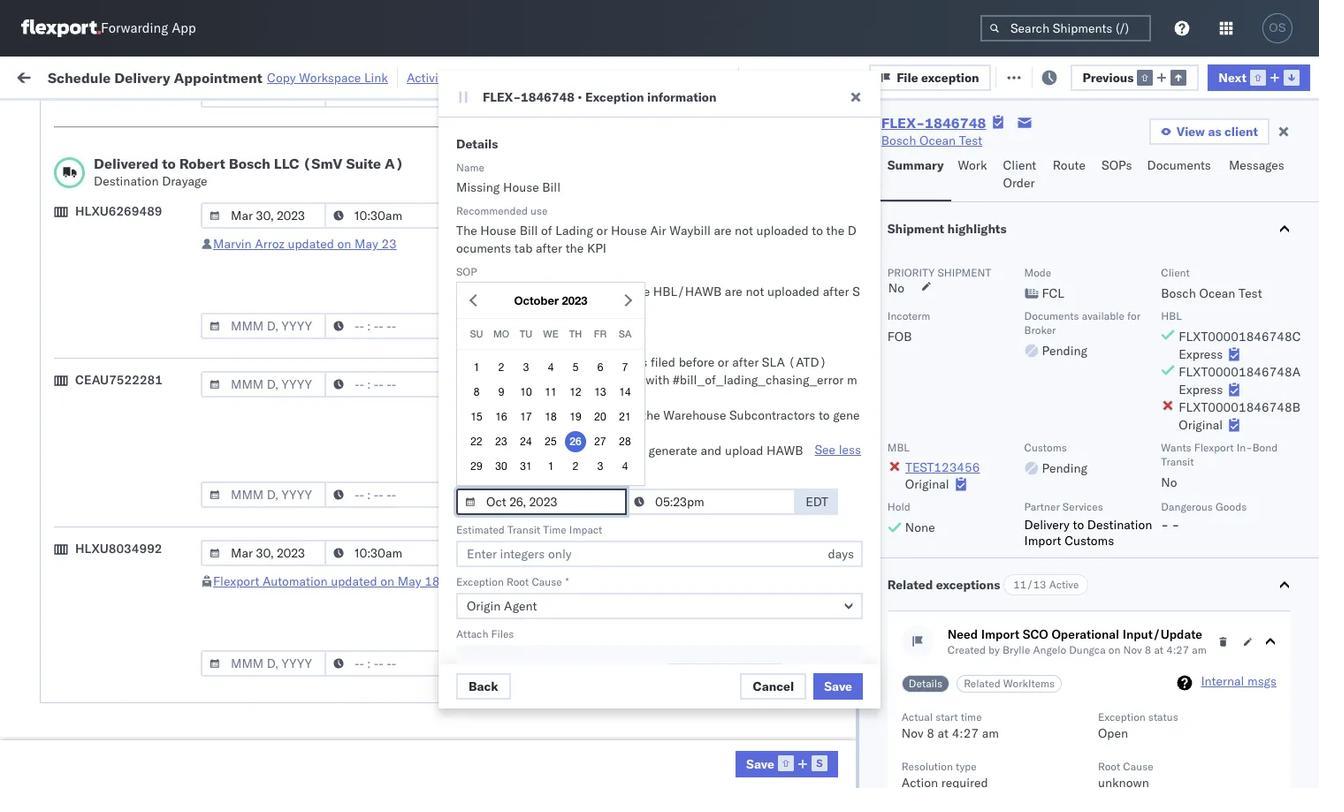 Task type: describe. For each thing, give the bounding box(es) containing it.
schedule delivery appointment link for 11:30
[[41, 604, 218, 621]]

1 ceau7522281, hlxu6269489, hlxu80 from the top
[[1090, 216, 1320, 232]]

9
[[499, 387, 504, 399]]

ceau7522281
[[75, 372, 163, 388]]

ca for maeu9736123's schedule pickup from los angeles, ca link
[[41, 574, 57, 590]]

house left air
[[611, 223, 647, 239]]

resolution
[[902, 761, 953, 774]]

est, down 2:59 am est, jan 13, 2023
[[345, 605, 371, 621]]

ocean fcl for confirm delivery link
[[541, 528, 603, 543]]

4 karl from the top
[[923, 761, 946, 777]]

4 integration from the top
[[771, 761, 832, 777]]

test123456 down mbl
[[906, 460, 980, 476]]

impact
[[569, 524, 603, 537]]

18 button
[[540, 407, 562, 428]]

1 flex-2130387 from the top
[[976, 605, 1068, 621]]

1 ceau7522281, from the top
[[1090, 216, 1180, 232]]

su
[[470, 328, 483, 340]]

batch action
[[1220, 69, 1297, 84]]

est, up 11:30 pm est, jan 28, 2023
[[338, 683, 365, 699]]

pm down '2:59 am est, jan 25, 2023'
[[322, 722, 342, 738]]

due nov 5, 2:59 am
[[744, 69, 861, 85]]

scheduled for hlxu6269489
[[507, 318, 566, 334]]

2:59 right due
[[810, 69, 837, 85]]

less
[[839, 442, 861, 458]]

flex-1893174
[[976, 566, 1068, 582]]

fr
[[594, 328, 607, 340]]

2 integration from the top
[[771, 644, 832, 660]]

on inside need import sco operational input/update created by brylle angelo dungca on nov 8 at 4:27 am
[[1109, 644, 1121, 657]]

Search Work text field
[[724, 63, 917, 90]]

marvin arroz updated on may 23 button
[[213, 236, 397, 252]]

0 vertical spatial check
[[511, 355, 545, 371]]

from for schedule pickup from los angeles, ca link related to abcdefg78456546
[[138, 401, 163, 417]]

la.
[[456, 302, 476, 318]]

1 horizontal spatial bill
[[542, 180, 561, 195]]

1 horizontal spatial 4 button
[[615, 457, 636, 478]]

actual down 2.
[[456, 471, 487, 485]]

Origin Agent  text field
[[456, 593, 863, 620]]

1 hlxu6269489, from the top
[[1184, 216, 1274, 232]]

4 hlxu6269489, from the top
[[1184, 333, 1274, 348]]

for inside documents available for broker
[[1128, 310, 1141, 323]]

uetu5238478 for confirm delivery
[[1184, 527, 1270, 543]]

0 horizontal spatial filed
[[554, 284, 579, 300]]

1 schedule pickup from los angeles, ca from the top
[[41, 207, 238, 240]]

exception up 'flex-1846748' link
[[922, 69, 980, 85]]

-- : -- -- text field down 7:00 pm est, dec 23, 2022
[[325, 540, 450, 567]]

after left s
[[823, 284, 850, 300]]

1 horizontal spatial before
[[679, 355, 715, 371]]

on down 3:00 am edt, aug 19, 2022
[[337, 236, 352, 252]]

on down the 24,
[[381, 574, 395, 590]]

2:59 up 7:00
[[285, 450, 312, 466]]

are inside this exception is filed because the hbl/hawb are not uploaded after s la. for air: 1. please check if the exception is filed before or after sla (atd) - if before sla, resolve and reply with #bill_of_lading_chasing_error m essage - if after sla, please check with the warehouse subcontractors to gene rate hawb 2. warehouse subcontractors will generate and upload hawb
[[725, 284, 743, 300]]

3 1889466 from the top
[[1015, 528, 1068, 543]]

24 button
[[516, 432, 537, 453]]

hbl/hawb
[[653, 284, 722, 300]]

import inside need import sco operational input/update created by brylle angelo dungca on nov 8 at 4:27 am
[[982, 627, 1020, 643]]

appointment up "rotterdam,"
[[145, 605, 218, 620]]

back
[[469, 679, 498, 695]]

schedule for sixth schedule pickup from los angeles, ca link from the bottom of the page
[[41, 207, 93, 222]]

jan for maeu9736123's schedule pickup from los angeles, ca link
[[368, 566, 387, 582]]

numbers for container numbers
[[1090, 151, 1133, 165]]

3 integration test account - karl lagerfeld from the top
[[771, 722, 1001, 738]]

if
[[548, 355, 556, 371]]

edt for -- : -- -- text field underneath aug
[[460, 208, 483, 224]]

forwarding app link
[[21, 19, 196, 37]]

missing
[[456, 180, 500, 195]]

3 integration from the top
[[771, 722, 832, 738]]

0 horizontal spatial hawb
[[482, 425, 518, 441]]

schedule for schedule pickup from los angeles, ca link related to --
[[41, 674, 93, 689]]

bosch ocean test up (atd)
[[771, 294, 872, 310]]

flexport for flexport automation updated on may 18
[[213, 574, 259, 590]]

from for schedule pickup from los angeles, ca link related to --
[[138, 674, 163, 689]]

5 resize handle column header from the left
[[741, 137, 762, 789]]

flexport. image
[[21, 19, 101, 37]]

hlxu80 for 2:00 am est, nov 9, 2022 upload customs clearance documents link
[[1277, 371, 1320, 387]]

2 11:30 from the top
[[285, 644, 319, 660]]

schedule pickup from los angeles, ca button for maeu9736123
[[41, 556, 251, 593]]

16 button
[[491, 407, 512, 428]]

documents for upload customs clearance documents link associated with 3:00 am edt, aug 19, 2022
[[41, 185, 105, 201]]

bosch inside the delivered to robert bosch llc (smv suite a) destination drayage
[[229, 155, 271, 172]]

scheduled for ceau7522281
[[507, 487, 566, 503]]

pickup for sixth schedule pickup from los angeles, ca link from the bottom of the page
[[96, 207, 134, 222]]

dec up 7:00 pm est, dec 23, 2022
[[368, 450, 391, 466]]

bosch ocean test right will
[[656, 450, 757, 466]]

house down recommended
[[481, 223, 517, 239]]

am inside the actual start time nov 8 at 4:27 am
[[982, 726, 999, 742]]

0 vertical spatial original
[[1179, 417, 1223, 433]]

0 vertical spatial 2 button
[[491, 358, 512, 379]]

23, for schedule pickup from rotterdam, netherlands
[[397, 644, 416, 660]]

2 schedule pickup from los angeles, ca button from the top
[[41, 245, 251, 282]]

dungca
[[1069, 644, 1106, 657]]

schedule pickup from los angeles, ca button for abcdefg78456546
[[41, 400, 251, 437]]

or inside this exception is filed because the hbl/hawb are not uploaded after s la. for air: 1. please check if the exception is filed before or after sla (atd) - if before sla, resolve and reply with #bill_of_lading_chasing_error m essage - if after sla, please check with the warehouse subcontractors to gene rate hawb 2. warehouse subcontractors will generate and upload hawb
[[718, 355, 729, 371]]

bosch ocean test down waybill on the top right of page
[[656, 294, 757, 310]]

schedule delivery appointment button for 2:59 am est, dec 14, 2022
[[41, 448, 218, 467]]

1 if from the top
[[467, 372, 475, 388]]

time for impact
[[543, 524, 567, 537]]

bosch ocean test down generate
[[656, 489, 757, 505]]

confirm for confirm pickup from los angeles, ca
[[41, 479, 86, 495]]

2 abcdefg78456546 from the top
[[1205, 450, 1320, 466]]

schedule pickup from los angeles, ca for test123456
[[41, 323, 238, 357]]

appointment up status : ready for work, blocked, in progress
[[174, 69, 263, 86]]

14
[[619, 387, 631, 399]]

import inside partner services delivery to destination import customs
[[1025, 533, 1062, 549]]

1 vertical spatial and
[[701, 443, 722, 459]]

mbl/mawb numbers
[[1205, 144, 1313, 157]]

files
[[491, 628, 514, 641]]

estimated for ceau7522281
[[532, 377, 588, 393]]

1 maeu9408431 from the top
[[1205, 605, 1294, 621]]

0 vertical spatial and
[[591, 372, 612, 388]]

1 horizontal spatial file exception
[[1017, 69, 1100, 84]]

waybill
[[670, 223, 711, 239]]

blocked,
[[218, 109, 262, 122]]

aug
[[369, 177, 392, 193]]

est, up 9:00 am est, dec 24, 2022
[[337, 489, 364, 505]]

pending for customs
[[1042, 461, 1088, 477]]

17 button
[[516, 407, 537, 428]]

2 maeu9408431 from the top
[[1205, 644, 1294, 660]]

the left d
[[827, 223, 845, 239]]

batch
[[1220, 69, 1255, 84]]

delivered to robert bosch llc (smv suite a) destination drayage
[[94, 155, 404, 189]]

exception up 'attach files'
[[456, 576, 504, 589]]

summary button
[[881, 149, 951, 202]]

4 mmm d, yyyy text field from the top
[[201, 371, 326, 398]]

2:59 for maeu9736123's schedule pickup from los angeles, ca link
[[285, 566, 312, 582]]

1 11:30 pm est, jan 23, 2023 from the top
[[285, 605, 450, 621]]

activity
[[407, 69, 449, 85]]

3 2130387 from the top
[[1015, 722, 1068, 738]]

edt, for schedule pickup from los angeles, ca link for test123456
[[338, 333, 366, 349]]

2022 for schedule pickup from los angeles, ca link related to abcdefg78456546
[[416, 411, 447, 427]]

1 horizontal spatial 2 button
[[565, 457, 586, 478]]

schedule for maeu9736123's schedule pickup from los angeles, ca link
[[41, 557, 93, 573]]

1 vertical spatial is
[[638, 355, 648, 371]]

from for schedule pickup from rotterdam, netherlands link
[[138, 635, 163, 651]]

ceau7522281, hlxu6269489, hlxu80 for schedule pickup from los angeles, ca link for test123456
[[1090, 333, 1320, 348]]

-- : -- -- text field for sixth mmm d, yyyy text field from the bottom
[[325, 81, 450, 108]]

1 vertical spatial root
[[1098, 761, 1121, 774]]

est, down 2:00 am est, nov 9, 2022
[[338, 411, 365, 427]]

1 horizontal spatial filed
[[651, 355, 676, 371]]

3 clearance from the top
[[137, 712, 194, 728]]

8 ocean fcl from the top
[[541, 450, 603, 466]]

time
[[961, 711, 982, 724]]

2 gvcu5265864 from the top
[[1090, 644, 1177, 660]]

2 mmm d, yyyy text field from the top
[[201, 203, 326, 229]]

may for 23
[[355, 236, 378, 252]]

0 vertical spatial no
[[419, 109, 433, 122]]

log
[[452, 69, 472, 85]]

documents button
[[1141, 149, 1222, 202]]

messages button
[[1222, 149, 1294, 202]]

schedule pickup from los angeles, ca for --
[[41, 674, 238, 707]]

netherlands
[[41, 652, 110, 668]]

23 inside button
[[496, 436, 507, 449]]

this exception is filed because the hbl/hawb are not uploaded after s la. for air: 1. please check if the exception is filed before or after sla (atd) - if before sla, resolve and reply with #bill_of_lading_chasing_error m essage - if after sla, please check with the warehouse subcontractors to gene rate hawb 2. warehouse subcontractors will generate and upload hawb
[[456, 284, 860, 459]]

bosch ocean test down 'flex-1846748' link
[[882, 133, 983, 149]]

the
[[456, 223, 477, 239]]

partner
[[1025, 501, 1060, 514]]

1 2:59 am est, dec 14, 2022 from the top
[[285, 411, 447, 427]]

exception up the reply
[[581, 355, 635, 371]]

8 inside the actual start time nov 8 at 4:27 am
[[927, 726, 935, 742]]

sops
[[1102, 157, 1133, 173]]

5, for 2nd schedule pickup from los angeles, ca link
[[395, 255, 406, 271]]

on right 26
[[586, 432, 600, 448]]

ocean fcl for upload customs clearance documents link associated with 3:00 am edt, aug 19, 2022
[[541, 177, 603, 193]]

for
[[456, 337, 475, 353]]

est, down 9:00 am est, dec 24, 2022
[[338, 566, 365, 582]]

-- : -- -- text field for fourth mmm d, yyyy text field from the top
[[325, 371, 450, 398]]

0 vertical spatial 23
[[382, 236, 397, 252]]

operator:
[[597, 69, 651, 85]]

3 2:59 am edt, nov 5, 2022 from the top
[[285, 294, 440, 310]]

25 button
[[540, 432, 562, 453]]

the down lading
[[566, 241, 584, 256]]

-- : -- -- text field down aug
[[325, 203, 450, 229]]

snoozed : no
[[370, 109, 433, 122]]

5, right due
[[796, 69, 807, 85]]

schedule pickup from los angeles, ca link for abcdefg78456546
[[41, 400, 251, 436]]

0 vertical spatial 2
[[499, 362, 504, 374]]

work inside button
[[958, 157, 987, 173]]

1 horizontal spatial save
[[825, 679, 853, 695]]

am inside need import sco operational input/update created by brylle angelo dungca on nov 8 at 4:27 am
[[1193, 644, 1207, 657]]

1 hlxu80 from the top
[[1277, 216, 1320, 232]]

11
[[545, 387, 557, 399]]

8 inside button
[[474, 387, 480, 399]]

0 horizontal spatial original
[[906, 477, 950, 493]]

after up #bill_of_lading_chasing_error
[[733, 355, 759, 371]]

upload customs clearance documents button for 3:00 am edt, aug 19, 2022
[[41, 167, 251, 204]]

exception down 'search shipments (/)' text box
[[1042, 69, 1100, 84]]

bosch ocean test up see on the bottom of the page
[[771, 411, 872, 427]]

at inside need import sco operational input/update created by brylle angelo dungca on nov 8 at 4:27 am
[[1155, 644, 1164, 657]]

1 integration from the top
[[771, 605, 832, 621]]

14 ocean fcl from the top
[[541, 722, 603, 738]]

3 maeu9408431 from the top
[[1205, 722, 1294, 738]]

27 button
[[590, 432, 611, 453]]

8 resize handle column header from the left
[[1175, 137, 1196, 789]]

: for status
[[128, 109, 131, 122]]

0 horizontal spatial file exception
[[897, 69, 980, 85]]

2 flex-2130387 from the top
[[976, 644, 1068, 660]]

1 for bottom 1 button
[[548, 461, 554, 474]]

0 horizontal spatial bill
[[520, 223, 538, 239]]

28 button
[[615, 432, 636, 453]]

2:59 for schedule pickup from los angeles, ca link related to --
[[285, 683, 312, 699]]

actual for hlxu8034992
[[532, 572, 568, 588]]

bosch ocean test right the reply
[[656, 372, 757, 388]]

dangerous goods - -
[[1162, 501, 1247, 533]]

pdt
[[460, 87, 483, 103]]

exception root cause *
[[456, 576, 569, 589]]

created
[[948, 644, 986, 657]]

dec for schedule pickup from los angeles, ca
[[368, 411, 391, 427]]

jan left '28,'
[[374, 722, 394, 738]]

8 button
[[466, 382, 487, 404]]

customs for 2:00 am est, nov 9, 2022 upload customs clearance documents link
[[84, 362, 134, 378]]

0 horizontal spatial with
[[615, 408, 639, 424]]

2 if from the top
[[467, 408, 475, 424]]

4 resize handle column header from the left
[[626, 137, 647, 789]]

2 14, from the top
[[394, 450, 413, 466]]

bosch ocean test up generate
[[656, 411, 757, 427]]

confirm delivery
[[41, 527, 135, 543]]

1889466 for 7:00 pm est, dec 23, 2022
[[1015, 489, 1068, 505]]

internal msgs button
[[1201, 674, 1277, 692]]

app
[[172, 20, 196, 37]]

nov inside the actual start time nov 8 at 4:27 am
[[902, 726, 924, 742]]

documents inside button
[[1148, 157, 1212, 173]]

2:59 for 2nd schedule pickup from los angeles, ca link
[[285, 255, 312, 271]]

flex-1889466 for 7:00 pm est, dec 23, 2022
[[976, 489, 1068, 505]]

1 horizontal spatial file
[[1017, 69, 1039, 84]]

4 account from the top
[[862, 761, 909, 777]]

1 vertical spatial 3 button
[[590, 457, 611, 478]]

schedule pickup from rotterdam, netherlands link
[[41, 634, 251, 669]]

pm right 7:00
[[315, 489, 334, 505]]

bosch ocean test down gene
[[771, 450, 872, 466]]

3 ceau7522281, from the top
[[1090, 294, 1180, 310]]

exception right this
[[483, 284, 538, 300]]

schedule delivery appointment link for 2:59
[[41, 448, 218, 466]]

0 horizontal spatial transit
[[508, 524, 541, 537]]

1 horizontal spatial check
[[578, 408, 612, 424]]

confirm pickup from los angeles, ca link
[[41, 478, 251, 513]]

2 uetu5238478 from the top
[[1184, 449, 1270, 465]]

uetu5238478 for schedule pickup from los angeles, ca
[[1184, 410, 1270, 426]]

1 schedule pickup from los angeles, ca link from the top
[[41, 206, 251, 241]]

5 ceau7522281, from the top
[[1090, 371, 1180, 387]]

input/update
[[1123, 627, 1203, 643]]

759
[[326, 69, 349, 84]]

ocean fcl for maeu9736123's schedule pickup from los angeles, ca link
[[541, 566, 603, 582]]

in
[[265, 109, 275, 122]]

import inside button
[[150, 69, 190, 84]]

none
[[906, 520, 935, 536]]

partner services delivery to destination import customs
[[1025, 501, 1153, 549]]

destination inside partner services delivery to destination import customs
[[1088, 517, 1153, 533]]

1 vertical spatial sla,
[[508, 408, 535, 424]]

progress
[[277, 109, 321, 122]]

1 schedule delivery appointment button from the top
[[41, 292, 218, 312]]

bosch ocean test up s
[[771, 216, 872, 232]]

rate
[[456, 425, 478, 441]]

0 horizontal spatial *
[[566, 576, 569, 589]]

Enter integers only number field
[[456, 541, 863, 568]]

pickup for confirm pickup from los angeles, ca link
[[89, 479, 127, 495]]

pm up '2:59 am est, jan 25, 2023'
[[322, 644, 342, 660]]

hlxu8034992
[[75, 541, 162, 557]]

16
[[496, 412, 507, 424]]

5, for third schedule delivery appointment link from the bottom of the page
[[395, 294, 406, 310]]

3 upload customs clearance documents link from the top
[[41, 712, 251, 747]]

6 mmm d, yyyy text field from the top
[[201, 651, 326, 677]]

customs for 3rd upload customs clearance documents link from the top of the page
[[84, 712, 134, 728]]

2 ceau7522281, from the top
[[1090, 255, 1180, 271]]

schedule pickup from los angeles, ca link for --
[[41, 673, 251, 708]]

edt, for sixth schedule pickup from los angeles, ca link from the bottom of the page
[[338, 216, 366, 232]]

from for maeu9736123's schedule pickup from los angeles, ca link
[[138, 557, 163, 573]]

1 11:30 from the top
[[285, 605, 319, 621]]

3 flex-1889466 from the top
[[976, 528, 1068, 543]]

est, up 7:00 pm est, dec 23, 2022
[[338, 450, 365, 466]]

cascading for hlxu8034992
[[523, 601, 583, 617]]

track
[[451, 69, 480, 84]]

3 resize handle column header from the left
[[511, 137, 532, 789]]

1 horizontal spatial hawb
[[767, 443, 803, 459]]

6 resize handle column header from the left
[[918, 137, 939, 789]]

3 mmm d, yyyy text field from the top
[[201, 313, 326, 340]]

2 lagerfeld from the top
[[949, 644, 1001, 660]]

at inside the actual start time nov 8 at 4:27 am
[[938, 726, 949, 742]]

0 horizontal spatial for
[[170, 109, 184, 122]]

batch action button
[[1192, 63, 1308, 90]]

2:59 for schedule pickup from los angeles, ca link for test123456
[[285, 333, 312, 349]]

3 upload from the top
[[41, 712, 81, 728]]

4 integration test account - karl lagerfeld from the top
[[771, 761, 1001, 777]]

0 vertical spatial subcontractors
[[730, 408, 816, 424]]

0 horizontal spatial 1 button
[[466, 358, 487, 379]]

hlxu80 for 2nd schedule pickup from los angeles, ca link
[[1277, 255, 1320, 271]]

-- : -- -- text field up the 24,
[[325, 482, 450, 509]]

the right 21 button in the bottom of the page
[[642, 408, 660, 424]]

documents available for broker
[[1025, 310, 1141, 337]]

1 vertical spatial 18
[[425, 574, 440, 590]]

house up use at the left top of page
[[503, 180, 539, 195]]

edt for -- : -- -- text box for 3rd mmm d, yyyy text field
[[460, 318, 483, 334]]

exception right of
[[557, 471, 605, 485]]

2 karl from the top
[[923, 644, 946, 660]]

bosch ocean test down see on the bottom of the page
[[771, 489, 872, 505]]

2 11:30 pm est, jan 23, 2023 from the top
[[285, 644, 450, 660]]

5, for sixth schedule pickup from los angeles, ca link from the bottom of the page
[[395, 216, 406, 232]]

0 horizontal spatial save
[[747, 757, 775, 773]]

transit inside wants flexport in-bond transit no
[[1162, 455, 1194, 469]]

previous button
[[1071, 64, 1200, 91]]

angeles, for schedule pickup from los angeles, ca link related to --
[[190, 674, 238, 689]]

3 for the leftmost '3' button
[[523, 362, 529, 374]]

jan for schedule pickup from los angeles, ca link related to --
[[368, 683, 387, 699]]

1 vertical spatial cause
[[1124, 761, 1154, 774]]

0 vertical spatial with
[[646, 372, 670, 388]]

to inside the delivered to robert bosch llc (smv suite a) destination drayage
[[162, 155, 176, 172]]

angeles, for confirm pickup from los angeles, ca link
[[183, 479, 231, 495]]

shipment
[[938, 266, 992, 279]]

flexport automation updated on may 18 button
[[213, 574, 440, 590]]

bosch ocean test up hbl/hawb
[[656, 216, 757, 232]]

2 lhuu7894563, uetu5238478 from the top
[[1090, 449, 1270, 465]]

0 horizontal spatial 3 button
[[516, 358, 537, 379]]

work inside button
[[193, 69, 224, 84]]

the right if at the top left
[[559, 355, 577, 371]]

3 karl from the top
[[923, 722, 946, 738]]

import work button
[[143, 57, 231, 96]]

1 2130387 from the top
[[1015, 605, 1068, 621]]

ocean fcl for third schedule delivery appointment link from the bottom of the page
[[541, 294, 603, 310]]

on left log
[[434, 69, 448, 84]]

est, left 9,
[[338, 372, 365, 388]]

29
[[471, 461, 483, 474]]

23, for confirm pickup from los angeles, ca
[[393, 489, 412, 505]]

on down impact
[[586, 601, 600, 617]]

operator: omkar savant
[[597, 69, 734, 85]]

20 button
[[590, 407, 611, 428]]

delivery up ready on the left of page
[[114, 69, 170, 86]]

appointment up confirm pickup from los angeles, ca link
[[145, 449, 218, 465]]

actual for ceau7522281
[[532, 403, 568, 419]]

0 vertical spatial warehouse
[[664, 408, 726, 424]]

my
[[18, 64, 46, 89]]

destination inside the delivered to robert bosch llc (smv suite a) destination drayage
[[94, 173, 159, 189]]

1 vertical spatial no
[[889, 280, 905, 296]]

ocean fcl for confirm pickup from los angeles, ca link
[[541, 489, 603, 505]]

0 horizontal spatial cause
[[532, 576, 562, 589]]

bosch ocean test down (atd)
[[771, 372, 872, 388]]

essage
[[456, 390, 495, 406]]

est, down '2:59 am est, jan 25, 2023'
[[345, 722, 371, 738]]

ocean fcl for 2:00 am est, nov 9, 2022 upload customs clearance documents link
[[541, 372, 603, 388]]

14 button
[[615, 382, 636, 404]]

sops button
[[1095, 149, 1141, 202]]

after down essage
[[478, 408, 505, 424]]

bosch ocean test up demo
[[656, 528, 757, 543]]

route
[[1053, 157, 1086, 173]]

3 11:30 from the top
[[285, 722, 319, 738]]

exception down operator:
[[585, 89, 644, 105]]

est, up '2:59 am est, jan 25, 2023'
[[345, 644, 371, 660]]

1 resize handle column header from the left
[[253, 137, 274, 789]]

schedule pickup from los angeles, ca link for test123456
[[41, 322, 251, 358]]

pm down the flexport automation updated on may 18
[[322, 605, 342, 621]]

0 horizontal spatial root
[[507, 576, 529, 589]]

jan down 13,
[[374, 605, 394, 621]]

1 scheduled from the top
[[507, 87, 566, 103]]

2 integration test account - karl lagerfeld from the top
[[771, 644, 1001, 660]]

container numbers button
[[1081, 134, 1178, 165]]

updated for automation
[[331, 574, 377, 590]]

est, up 2:59 am est, jan 13, 2023
[[338, 528, 365, 543]]

1 mmm d, yyyy text field from the top
[[201, 81, 326, 108]]

0 vertical spatial is
[[541, 284, 551, 300]]

7 resize handle column header from the left
[[1060, 137, 1081, 789]]

the right because
[[632, 284, 650, 300]]

1 vertical spatial before
[[478, 372, 514, 388]]

not inside details name missing house bill recommended use the house bill of lading or house air waybill are not uploaded to the d ocuments tab after the kpi
[[735, 223, 754, 239]]

3 flex-2130387 from the top
[[976, 722, 1068, 738]]

view as client
[[1177, 124, 1259, 140]]

1 vertical spatial 1 button
[[540, 457, 562, 478]]

this
[[456, 284, 480, 300]]

0 vertical spatial sla,
[[518, 372, 544, 388]]

0 vertical spatial *
[[608, 471, 612, 485]]

0 horizontal spatial file
[[897, 69, 919, 85]]

1 account from the top
[[862, 605, 909, 621]]

2:59 am est, jan 13, 2023
[[285, 566, 443, 582]]

2022 for confirm pickup from los angeles, ca link
[[415, 489, 446, 505]]

lhuu7894563, for schedule pickup from los angeles, ca
[[1090, 410, 1181, 426]]

or inside details name missing house bill recommended use the house bill of lading or house air waybill are not uploaded to the d ocuments tab after the kpi
[[597, 223, 608, 239]]



Task type: locate. For each thing, give the bounding box(es) containing it.
sco
[[1023, 627, 1049, 643]]

0 horizontal spatial work
[[193, 69, 224, 84]]

edt up back "button"
[[460, 656, 483, 672]]

pickup for schedule pickup from los angeles, ca link related to --
[[96, 674, 134, 689]]

2 button up 9 button
[[491, 358, 512, 379]]

nov inside need import sco operational input/update created by brylle angelo dungca on nov 8 at 4:27 am
[[1124, 644, 1142, 657]]

original down test123456 button at the bottom right of the page
[[906, 477, 950, 493]]

0 horizontal spatial 2
[[499, 362, 504, 374]]

1 lhuu7894563, from the top
[[1090, 410, 1181, 426]]

because
[[582, 284, 629, 300]]

2 hlxu80 from the top
[[1277, 255, 1320, 271]]

1 horizontal spatial work
[[958, 157, 987, 173]]

5, for schedule pickup from los angeles, ca link for test123456
[[395, 333, 406, 349]]

2:59 am est, jan 25, 2023
[[285, 683, 443, 699]]

with right the reply
[[646, 372, 670, 388]]

october 2023
[[514, 294, 588, 308]]

recommended
[[456, 204, 528, 218]]

from inside schedule pickup from rotterdam, netherlands
[[138, 635, 163, 651]]

1 upload customs clearance documents from the top
[[41, 168, 194, 201]]

7 button
[[615, 358, 636, 379]]

Search Shipments (/) text field
[[981, 15, 1152, 42]]

karl up the resolution type
[[923, 722, 946, 738]]

1662119
[[1015, 683, 1068, 699]]

status : ready for work, blocked, in progress
[[97, 109, 321, 122]]

from left "rotterdam,"
[[138, 635, 163, 651]]

1 button up 8 button
[[466, 358, 487, 379]]

lhuu7894563, uetu5238478 up wants
[[1090, 410, 1270, 426]]

1 integration test account - karl lagerfeld from the top
[[771, 605, 1001, 621]]

upload customs clearance documents button for 2:00 am est, nov 9, 2022
[[41, 361, 251, 398]]

0 vertical spatial clearance
[[137, 168, 194, 184]]

and
[[591, 372, 612, 388], [701, 443, 722, 459]]

4:27 inside need import sco operational input/update created by brylle angelo dungca on nov 8 at 4:27 am
[[1167, 644, 1190, 657]]

filtered
[[18, 108, 61, 124]]

schedule pickup from los angeles, ca button down 'ceau7522281'
[[41, 400, 251, 437]]

1 vertical spatial 2 button
[[565, 457, 586, 478]]

0 vertical spatial 11:30
[[285, 605, 319, 621]]

ceau7522281, hlxu6269489, hlxu80 for third schedule delivery appointment link from the bottom of the page
[[1090, 294, 1320, 310]]

express for flxt00001846748c
[[1179, 347, 1223, 363]]

hold
[[888, 501, 911, 514]]

from down hlxu6269489
[[138, 245, 163, 261]]

cancel button
[[741, 674, 807, 700]]

estimated for hlxu6269489
[[532, 208, 588, 224]]

actual inside the actual start time nov 8 at 4:27 am
[[902, 711, 933, 724]]

to inside details name missing house bill recommended use the house bill of lading or house air waybill are not uploaded to the d ocuments tab after the kpi
[[812, 223, 823, 239]]

to inside partner services delivery to destination import customs
[[1073, 517, 1085, 533]]

1 abcdefg78456546 from the top
[[1205, 411, 1320, 427]]

1 button down 25 button
[[540, 457, 562, 478]]

28
[[619, 436, 631, 449]]

client for order
[[1003, 157, 1037, 173]]

2 vertical spatial 23,
[[397, 644, 416, 660]]

8
[[474, 387, 480, 399], [1145, 644, 1152, 657], [927, 726, 935, 742]]

route button
[[1046, 149, 1095, 202]]

2 2130387 from the top
[[1015, 644, 1068, 660]]

edt down 1. on the top of the page
[[460, 377, 483, 393]]

from for 2nd schedule pickup from los angeles, ca link
[[138, 245, 163, 261]]

edt down see on the bottom of the page
[[806, 494, 829, 510]]

and left upload
[[701, 443, 722, 459]]

time
[[517, 471, 540, 485], [543, 524, 567, 537]]

1 vertical spatial 4 button
[[615, 457, 636, 478]]

flex-1662119 button
[[948, 679, 1072, 704], [948, 679, 1072, 704]]

1 horizontal spatial *
[[608, 471, 612, 485]]

import
[[150, 69, 190, 84], [1025, 533, 1062, 549], [982, 627, 1020, 643]]

schedule delivery appointment for 2:59 am est, dec 14, 2022
[[41, 449, 218, 465]]

save down cancel
[[747, 757, 775, 773]]

1 2:59 am edt, nov 5, 2022 from the top
[[285, 216, 440, 232]]

consignee right demo
[[742, 566, 801, 582]]

to inside this exception is filed because the hbl/hawb are not uploaded after s la. for air: 1. please check if the exception is filed before or after sla (atd) - if before sla, resolve and reply with #bill_of_lading_chasing_error m essage - if after sla, please check with the warehouse subcontractors to gene rate hawb 2. warehouse subcontractors will generate and upload hawb
[[819, 408, 830, 424]]

6 button
[[590, 358, 611, 379]]

0 vertical spatial flex-1889466
[[976, 450, 1068, 466]]

cascading for ceau7522281
[[523, 432, 583, 448]]

11:30 pm est, jan 23, 2023
[[285, 605, 450, 621], [285, 644, 450, 660]]

subcontractors
[[730, 408, 816, 424], [537, 443, 623, 459]]

numbers for mbl/mawb numbers
[[1269, 144, 1313, 157]]

3 lhuu7894563, uetu5238478 from the top
[[1090, 488, 1270, 504]]

3 lagerfeld from the top
[[949, 722, 1001, 738]]

0 vertical spatial 4 button
[[540, 358, 562, 379]]

actual down use at the left top of page
[[532, 234, 568, 250]]

3 ca from the top
[[41, 341, 57, 357]]

schedule delivery appointment button up 'ceau7522281'
[[41, 292, 218, 312]]

0 horizontal spatial 1
[[474, 362, 480, 374]]

numbers inside button
[[1269, 144, 1313, 157]]

0 vertical spatial work
[[193, 69, 224, 84]]

MMM D, YYYY text field
[[201, 81, 326, 108], [201, 203, 326, 229], [201, 313, 326, 340], [201, 371, 326, 398], [201, 482, 326, 509], [201, 651, 326, 677]]

flexport automation updated on may 18
[[213, 574, 440, 590]]

see less button
[[815, 442, 861, 458]]

1 express from the top
[[1179, 347, 1223, 363]]

cascading down 'exception root cause *'
[[523, 601, 583, 617]]

2:59 for sixth schedule pickup from los angeles, ca link from the bottom of the page
[[285, 216, 312, 232]]

edt, for 2nd schedule pickup from los angeles, ca link
[[338, 255, 366, 271]]

from for schedule pickup from los angeles, ca link for test123456
[[138, 323, 163, 339]]

5 button
[[565, 358, 586, 379]]

documents for 3rd upload customs clearance documents link from the top of the page
[[41, 730, 105, 746]]

2 horizontal spatial flexport
[[1195, 441, 1234, 455]]

2 schedule delivery appointment link from the top
[[41, 448, 218, 466]]

3 for bottom '3' button
[[598, 461, 604, 474]]

pm
[[315, 489, 334, 505], [322, 605, 342, 621], [322, 644, 342, 660], [322, 722, 342, 738]]

1 vertical spatial express
[[1179, 382, 1223, 398]]

save button right cancel button
[[814, 674, 863, 700]]

upload customs clearance documents for 3:00
[[41, 168, 194, 201]]

0 vertical spatial filed
[[554, 284, 579, 300]]

delivery for the confirm delivery button in the bottom left of the page
[[89, 527, 135, 543]]

not inside this exception is filed because the hbl/hawb are not uploaded after s la. for air: 1. please check if the exception is filed before or after sla (atd) - if before sla, resolve and reply with #bill_of_lading_chasing_error m essage - if after sla, please check with the warehouse subcontractors to gene rate hawb 2. warehouse subcontractors will generate and upload hawb
[[746, 284, 764, 300]]

0 horizontal spatial 3
[[523, 362, 529, 374]]

lhuu7894563, uetu5238478 for confirm delivery
[[1090, 527, 1270, 543]]

flxt00001846748a
[[1179, 364, 1301, 380]]

ceau7522281, hlxu6269489, hlxu80 down documents button on the right top of page
[[1090, 216, 1320, 232]]

0 vertical spatial transit
[[1162, 455, 1194, 469]]

1 vertical spatial 1889466
[[1015, 489, 1068, 505]]

flexport up origin agent 'text field'
[[656, 566, 703, 582]]

sop
[[456, 265, 477, 279]]

schedule pickup from los angeles, ca down 'ceau7522281'
[[41, 401, 238, 435]]

operational
[[1052, 627, 1120, 643]]

2:59 am edt, nov 5, 2022 for schedule pickup from los angeles, ca link for test123456
[[285, 333, 440, 349]]

house
[[503, 180, 539, 195], [481, 223, 517, 239], [611, 223, 647, 239]]

1 cascading from the top
[[523, 264, 586, 279]]

express for flxt00001846748a
[[1179, 382, 1223, 398]]

gvcu5265864 up root cause
[[1090, 722, 1177, 738]]

pickup for schedule pickup from los angeles, ca link related to abcdefg78456546
[[96, 401, 134, 417]]

1 horizontal spatial flexport
[[656, 566, 703, 582]]

uetu5238478 down goods
[[1184, 527, 1270, 543]]

1 horizontal spatial 1
[[548, 461, 554, 474]]

3 upload customs clearance documents from the top
[[41, 712, 194, 746]]

1 vertical spatial mmm d, yyyy text field
[[201, 540, 326, 567]]

1 : from the left
[[128, 109, 131, 122]]

pickup inside 'confirm pickup from los angeles, ca'
[[89, 479, 127, 495]]

9 ocean fcl from the top
[[541, 489, 603, 505]]

related inside button
[[964, 677, 1001, 691]]

1 vertical spatial upload
[[41, 362, 81, 378]]

uploaded inside details name missing house bill recommended use the house bill of lading or house air waybill are not uploaded to the d ocuments tab after the kpi
[[757, 223, 809, 239]]

0 vertical spatial am
[[1193, 644, 1207, 657]]

5 ceau7522281, hlxu6269489, hlxu80 from the top
[[1090, 371, 1320, 387]]

estimated for hlxu8034992
[[532, 546, 588, 562]]

flex id
[[948, 144, 981, 157]]

bill
[[542, 180, 561, 195], [520, 223, 538, 239]]

filed
[[554, 284, 579, 300], [651, 355, 676, 371]]

appointment down marvin
[[145, 293, 218, 309]]

3 schedule pickup from los angeles, ca link from the top
[[41, 322, 251, 358]]

0 vertical spatial bill
[[542, 180, 561, 195]]

3 schedule pickup from los angeles, ca button from the top
[[41, 322, 251, 360]]

delivery inside partner services delivery to destination import customs
[[1025, 517, 1070, 533]]

schedule for schedule pickup from los angeles, ca link for test123456
[[41, 323, 93, 339]]

2 vertical spatial flex-1889466
[[976, 528, 1068, 543]]

estimated
[[532, 208, 588, 224], [532, 377, 588, 393], [456, 524, 505, 537], [532, 546, 588, 562]]

2 clearance from the top
[[137, 362, 194, 378]]

2 resize handle column header from the left
[[449, 137, 471, 789]]

1889466 up "partner"
[[1015, 450, 1068, 466]]

documents for 2:00 am est, nov 9, 2022 upload customs clearance documents link
[[41, 380, 105, 396]]

transit
[[1162, 455, 1194, 469], [508, 524, 541, 537]]

no inside wants flexport in-bond transit no
[[1162, 475, 1178, 491]]

actual left start
[[902, 711, 933, 724]]

5 schedule pickup from los angeles, ca button from the top
[[41, 556, 251, 593]]

11 button
[[540, 382, 562, 404]]

9:00 am est, dec 24, 2022
[[285, 528, 447, 543]]

0 vertical spatial 1 button
[[466, 358, 487, 379]]

1889466 for 2:59 am est, dec 14, 2022
[[1015, 450, 1068, 466]]

lhuu7894563, uetu5238478 for confirm pickup from los angeles, ca
[[1090, 488, 1270, 504]]

1 horizontal spatial destination
[[1088, 517, 1153, 533]]

1 upload customs clearance documents link from the top
[[41, 167, 251, 202]]

bosch inside client bosch ocean test incoterm fob
[[1162, 286, 1197, 302]]

consignee for flexport demo consignee
[[742, 566, 801, 582]]

4 lhuu7894563, from the top
[[1090, 527, 1181, 543]]

angeles, for schedule pickup from los angeles, ca link related to abcdefg78456546
[[190, 401, 238, 417]]

messages
[[1229, 157, 1285, 173]]

1 14, from the top
[[394, 411, 413, 427]]

numbers
[[1269, 144, 1313, 157], [1090, 151, 1133, 165]]

1 vertical spatial transit
[[508, 524, 541, 537]]

after inside details name missing house bill recommended use the house bill of lading or house air waybill are not uploaded to the d ocuments tab after the kpi
[[536, 241, 563, 256]]

2 lhuu7894563, from the top
[[1090, 449, 1181, 465]]

9 resize handle column header from the left
[[1288, 137, 1309, 789]]

29 button
[[466, 457, 487, 478]]

flexport for flexport demo consignee
[[656, 566, 703, 582]]

5 mmm d, yyyy text field from the top
[[201, 482, 326, 509]]

details up start
[[909, 677, 943, 691]]

1 vertical spatial schedule delivery appointment link
[[41, 448, 218, 466]]

filed right 7 button
[[651, 355, 676, 371]]

for left the work,
[[170, 109, 184, 122]]

6 schedule pickup from los angeles, ca button from the top
[[41, 673, 251, 710]]

1 vertical spatial *
[[566, 576, 569, 589]]

2 2:59 am est, dec 14, 2022 from the top
[[285, 450, 447, 466]]

ocean fcl for schedule pickup from los angeles, ca link for test123456
[[541, 333, 603, 349]]

consignee for bookings test consignee
[[853, 566, 912, 582]]

dangerous
[[1162, 501, 1213, 514]]

client for bosch
[[1162, 266, 1190, 279]]

4 for 4 button to the top
[[548, 362, 554, 374]]

details inside details name missing house bill recommended use the house bill of lading or house air waybill are not uploaded to the d ocuments tab after the kpi
[[456, 136, 498, 152]]

-- : -- -- text field down upload
[[625, 489, 796, 516]]

schedule delivery appointment button
[[41, 292, 218, 312], [41, 448, 218, 467], [41, 604, 218, 623]]

schedule delivery appointment button for 11:30 pm est, jan 23, 2023
[[41, 604, 218, 623]]

lhuu7894563, down wants
[[1090, 488, 1181, 504]]

5 schedule pickup from los angeles, ca link from the top
[[41, 556, 251, 591]]

1 uetu5238478 from the top
[[1184, 410, 1270, 426]]

2130387 up sco
[[1015, 605, 1068, 621]]

abcdefg78456546 down flxt00001846748b
[[1205, 450, 1320, 466]]

6 schedule pickup from los angeles, ca from the top
[[41, 674, 238, 707]]

client
[[1225, 124, 1259, 140]]

to left d
[[812, 223, 823, 239]]

and left 7 button
[[591, 372, 612, 388]]

angeles, inside 'confirm pickup from los angeles, ca'
[[183, 479, 231, 495]]

integration test account - karl lagerfeld
[[771, 605, 1001, 621], [771, 644, 1001, 660], [771, 722, 1001, 738], [771, 761, 1001, 777]]

0 vertical spatial mmm d, yyyy text field
[[456, 489, 627, 516]]

1 vertical spatial gvcu5265864
[[1090, 644, 1177, 660]]

4 button up 11 "button"
[[540, 358, 562, 379]]

1 vertical spatial flex-1889466
[[976, 489, 1068, 505]]

0 horizontal spatial 2 button
[[491, 358, 512, 379]]

schedule pickup from los angeles, ca for abcdefg78456546
[[41, 401, 238, 435]]

lhuu7894563, down services
[[1090, 527, 1181, 543]]

air
[[650, 223, 667, 239]]

0 vertical spatial before
[[679, 355, 715, 371]]

see
[[815, 442, 836, 458]]

2:59 am edt, nov 5, 2022
[[285, 216, 440, 232], [285, 255, 440, 271], [285, 294, 440, 310], [285, 333, 440, 349]]

1 horizontal spatial or
[[718, 355, 729, 371]]

warehouse
[[664, 408, 726, 424], [471, 443, 534, 459]]

container numbers
[[1090, 137, 1137, 165]]

2 vertical spatial abcdefg78456546
[[1205, 489, 1320, 505]]

1 lhuu7894563, uetu5238478 from the top
[[1090, 410, 1270, 426]]

1 horizontal spatial and
[[701, 443, 722, 459]]

0 horizontal spatial warehouse
[[471, 443, 534, 459]]

2.
[[456, 443, 468, 459]]

import up 1893174
[[1025, 533, 1062, 549]]

2 upload customs clearance documents from the top
[[41, 362, 194, 396]]

by
[[989, 644, 1000, 657]]

cause down exception status open
[[1124, 761, 1154, 774]]

account down bookings test consignee
[[862, 605, 909, 621]]

from up hlxu8034992
[[130, 479, 156, 495]]

container
[[1090, 137, 1137, 150]]

1 vertical spatial subcontractors
[[537, 443, 623, 459]]

lagerfeld down the actual start time nov 8 at 4:27 am
[[949, 761, 1001, 777]]

4 ocean fcl from the top
[[541, 294, 603, 310]]

test123456 for schedule delivery appointment
[[1205, 294, 1279, 310]]

8 inside need import sco operational input/update created by brylle angelo dungca on nov 8 at 4:27 am
[[1145, 644, 1152, 657]]

schedule inside schedule pickup from rotterdam, netherlands
[[41, 635, 93, 651]]

1 horizontal spatial time
[[543, 524, 567, 537]]

7:00
[[285, 489, 312, 505]]

maeu9408431 down 'maeu9736123'
[[1205, 605, 1294, 621]]

2130384
[[1015, 761, 1068, 777]]

2 consignee from the left
[[853, 566, 912, 582]]

1 lagerfeld from the top
[[949, 605, 1001, 621]]

from inside 'confirm pickup from los angeles, ca'
[[130, 479, 156, 495]]

5 hlxu6269489, from the top
[[1184, 371, 1274, 387]]

sla, left 11
[[518, 372, 544, 388]]

schedule pickup from los angeles, ca link for maeu9736123
[[41, 556, 251, 591]]

15
[[471, 412, 483, 424]]

ca for schedule pickup from los angeles, ca link related to --
[[41, 691, 57, 707]]

1 schedule delivery appointment link from the top
[[41, 292, 218, 310]]

1 ocean fcl from the top
[[541, 177, 603, 193]]

4 schedule pickup from los angeles, ca link from the top
[[41, 400, 251, 436]]

#bill_of_lading_chasing_error
[[673, 372, 844, 388]]

2 -- : -- -- text field from the top
[[325, 313, 450, 340]]

7 ca from the top
[[41, 691, 57, 707]]

lhuu7894563, for confirm delivery
[[1090, 527, 1181, 543]]

3 scheduled from the top
[[507, 487, 566, 503]]

ceau7522281, hlxu6269489, hlxu80 for 2:00 am est, nov 9, 2022 upload customs clearance documents link
[[1090, 371, 1320, 387]]

abcdefg78456546 up the bond
[[1205, 411, 1320, 427]]

0 vertical spatial 18
[[545, 412, 557, 424]]

hlxu6269489
[[75, 203, 162, 219]]

test123456 for upload customs clearance documents
[[1205, 372, 1279, 388]]

3 account from the top
[[862, 722, 909, 738]]

upload for 3:00 am edt, aug 19, 2022
[[41, 168, 81, 184]]

3 -- : -- -- text field from the top
[[325, 371, 450, 398]]

1 confirm from the top
[[41, 479, 86, 495]]

integration test account - karl lagerfeld down the actual start time nov 8 at 4:27 am
[[771, 761, 1001, 777]]

1 vertical spatial or
[[718, 355, 729, 371]]

related workitems button
[[957, 676, 1062, 693]]

flexport left "automation"
[[213, 574, 259, 590]]

type
[[956, 761, 977, 774]]

22
[[471, 436, 483, 449]]

maeu9408431 up internal msgs
[[1205, 644, 1294, 660]]

priority shipment
[[888, 266, 992, 279]]

1 upload customs clearance documents button from the top
[[41, 167, 251, 204]]

if up rate
[[467, 408, 475, 424]]

1 schedule pickup from los angeles, ca button from the top
[[41, 206, 251, 243]]

edt for 1st mmm d, yyyy text field from the bottom's -- : -- -- text box
[[460, 656, 483, 672]]

los
[[167, 207, 187, 222], [167, 245, 187, 261], [167, 323, 187, 339], [167, 401, 187, 417], [160, 479, 179, 495], [167, 557, 187, 573], [167, 674, 187, 689]]

schedule pickup from los angeles, ca for maeu9736123
[[41, 557, 238, 590]]

maeu9408431 up zimu3048342 at bottom
[[1205, 722, 1294, 738]]

2 account from the top
[[862, 644, 909, 660]]

cascading on for ceau7522281
[[523, 432, 600, 448]]

-- : -- -- text field
[[325, 203, 450, 229], [325, 482, 450, 509], [625, 489, 796, 516], [325, 540, 450, 567]]

schedule delivery appointment for 11:30 pm est, jan 23, 2023
[[41, 605, 218, 620]]

snoozed
[[370, 109, 411, 122]]

hlxu80 for third schedule delivery appointment link from the bottom of the page
[[1277, 294, 1320, 310]]

ocean inside client bosch ocean test incoterm fob
[[1200, 286, 1236, 302]]

flex-2130384 button
[[948, 757, 1072, 781], [948, 757, 1072, 781]]

client inside button
[[1003, 157, 1037, 173]]

1893174
[[1015, 566, 1068, 582]]

2022 for confirm delivery link
[[416, 528, 447, 543]]

1 vertical spatial 4:27
[[952, 726, 979, 742]]

4 ceau7522281, hlxu6269489, hlxu80 from the top
[[1090, 333, 1320, 348]]

mmm d, yyyy text field for -- : -- -- text field below upload
[[456, 489, 627, 516]]

ocean fcl for schedule pickup from los angeles, ca link related to abcdefg78456546
[[541, 411, 603, 427]]

0 vertical spatial 2:59 am est, dec 14, 2022
[[285, 411, 447, 427]]

0 vertical spatial 4:27
[[1167, 644, 1190, 657]]

4 lagerfeld from the top
[[949, 761, 1001, 777]]

2:59 down marvin arroz updated on may 23
[[285, 294, 312, 310]]

9:00
[[285, 528, 312, 543]]

2130387
[[1015, 605, 1068, 621], [1015, 644, 1068, 660], [1015, 722, 1068, 738]]

2:59 down 9:00
[[285, 566, 312, 582]]

13,
[[390, 566, 410, 582]]

1 vertical spatial 23,
[[397, 605, 416, 621]]

0 vertical spatial may
[[355, 236, 378, 252]]

test inside client bosch ocean test incoterm fob
[[1239, 286, 1263, 302]]

1 vertical spatial save button
[[736, 752, 838, 778]]

from for sixth schedule pickup from los angeles, ca link from the bottom of the page
[[138, 207, 163, 222]]

2 schedule pickup from los angeles, ca link from the top
[[41, 245, 251, 280]]

2 1889466 from the top
[[1015, 489, 1068, 505]]

edt, for third schedule delivery appointment link from the bottom of the page
[[338, 294, 366, 310]]

client inside client bosch ocean test incoterm fob
[[1162, 266, 1190, 279]]

2 schedule pickup from los angeles, ca from the top
[[41, 245, 238, 279]]

confirm inside 'confirm pickup from los angeles, ca'
[[41, 479, 86, 495]]

4 down will
[[622, 461, 628, 474]]

workspace
[[299, 69, 361, 85]]

dec for confirm delivery
[[368, 528, 391, 543]]

23, up the 24,
[[393, 489, 412, 505]]

1889466 up 1893174
[[1015, 489, 1068, 505]]

3 hlxu6269489, from the top
[[1184, 294, 1274, 310]]

delivery up 'ceau7522281'
[[96, 293, 142, 309]]

0 vertical spatial 3
[[523, 362, 529, 374]]

angeles, for schedule pickup from los angeles, ca link for test123456
[[190, 323, 238, 339]]

4 ceau7522281, from the top
[[1090, 333, 1180, 348]]

attach files
[[456, 628, 514, 641]]

month  2023-10 element
[[463, 356, 639, 480]]

1 horizontal spatial 8
[[927, 726, 935, 742]]

4 lhuu7894563, uetu5238478 from the top
[[1090, 527, 1270, 543]]

2:59 for schedule pickup from los angeles, ca link related to abcdefg78456546
[[285, 411, 312, 427]]

1 vertical spatial warehouse
[[471, 443, 534, 459]]

pickup for schedule pickup from los angeles, ca link for test123456
[[96, 323, 134, 339]]

3 gvcu5265864 from the top
[[1090, 722, 1177, 738]]

3 schedule pickup from los angeles, ca from the top
[[41, 323, 238, 357]]

1 vertical spatial 2
[[573, 461, 579, 474]]

actual for hlxu6269489
[[532, 234, 568, 250]]

2 : from the left
[[411, 109, 414, 122]]

angeles, for 2nd schedule pickup from los angeles, ca link
[[190, 245, 238, 261]]

client order
[[1003, 157, 1037, 191]]

2022 for upload customs clearance documents link associated with 3:00 am edt, aug 19, 2022
[[418, 177, 448, 193]]

1846748
[[521, 89, 575, 105], [925, 114, 987, 132], [1015, 216, 1068, 232], [1015, 255, 1068, 271], [1015, 294, 1068, 310], [1015, 333, 1068, 349]]

upload
[[725, 443, 764, 459]]

6 ocean fcl from the top
[[541, 372, 603, 388]]

bosch ocean test up bookings test consignee
[[771, 528, 872, 543]]

5 ocean fcl from the top
[[541, 333, 603, 349]]

1 vertical spatial 3
[[598, 461, 604, 474]]

flexport inside wants flexport in-bond transit no
[[1195, 441, 1234, 455]]

consignee down none
[[853, 566, 912, 582]]

schedule pickup from rotterdam, netherlands
[[41, 635, 230, 668]]

1 vertical spatial may
[[398, 574, 421, 590]]

delivery for schedule delivery appointment button corresponding to 11:30 pm est, jan 23, 2023
[[96, 605, 142, 620]]

mode
[[1025, 266, 1052, 279]]

30 button
[[491, 457, 512, 478]]

0 vertical spatial abcdefg78456546
[[1205, 411, 1320, 427]]

exception
[[1042, 69, 1100, 84], [922, 69, 980, 85], [483, 284, 538, 300], [581, 355, 635, 371]]

2 hlxu6269489, from the top
[[1184, 255, 1274, 271]]

karl left created
[[923, 644, 946, 660]]

2 confirm from the top
[[41, 527, 86, 543]]

0 vertical spatial uploaded
[[757, 223, 809, 239]]

4:27 inside the actual start time nov 8 at 4:27 am
[[952, 726, 979, 742]]

0 horizontal spatial consignee
[[742, 566, 801, 582]]

flex-2130387 down sco
[[976, 644, 1068, 660]]

documents inside documents available for broker
[[1025, 310, 1080, 323]]

5
[[573, 362, 579, 374]]

lhuu7894563, uetu5238478 up dangerous
[[1090, 449, 1270, 465]]

exception inside exception status open
[[1098, 711, 1146, 724]]

marvin
[[213, 236, 252, 252]]

0 vertical spatial save button
[[814, 674, 863, 700]]

test123456 up flxt00001846748b
[[1205, 372, 1279, 388]]

schedule pickup from los angeles, ca button for test123456
[[41, 322, 251, 360]]

1 vertical spatial maeu9408431
[[1205, 644, 1294, 660]]

for right available
[[1128, 310, 1141, 323]]

2:59 am edt, nov 5, 2022 for 2nd schedule pickup from los angeles, ca link
[[285, 255, 440, 271]]

details for details
[[909, 677, 943, 691]]

1 horizontal spatial root
[[1098, 761, 1121, 774]]

ca inside 'confirm pickup from los angeles, ca'
[[41, 497, 57, 513]]

robert
[[179, 155, 225, 172]]

0 vertical spatial if
[[467, 372, 475, 388]]

2 pending from the top
[[1042, 461, 1088, 477]]

pickup for schedule pickup from rotterdam, netherlands link
[[96, 635, 134, 651]]

3 edt, from the top
[[338, 255, 366, 271]]

1 down 25 button
[[548, 461, 554, 474]]

1 horizontal spatial 3 button
[[590, 457, 611, 478]]

18 inside button
[[545, 412, 557, 424]]

are inside details name missing house bill recommended use the house bill of lading or house air waybill are not uploaded to the d ocuments tab after the kpi
[[714, 223, 732, 239]]

1 vertical spatial 23
[[496, 436, 507, 449]]

2:59 am est, dec 14, 2022 down 2:00 am est, nov 9, 2022
[[285, 411, 447, 427]]

1 vertical spatial 14,
[[394, 450, 413, 466]]

next
[[1219, 69, 1247, 85]]

rotterdam,
[[167, 635, 230, 651]]

-- : -- -- text field
[[325, 81, 450, 108], [325, 313, 450, 340], [325, 371, 450, 398], [325, 651, 450, 677]]

1 vertical spatial cascading
[[523, 432, 583, 448]]

1 karl from the top
[[923, 605, 946, 621]]

1 vertical spatial related
[[964, 677, 1001, 691]]

23 button
[[491, 432, 512, 453]]

upload customs clearance documents
[[41, 168, 194, 201], [41, 362, 194, 396], [41, 712, 194, 746]]

2 ca from the top
[[41, 263, 57, 279]]

resize handle column header
[[253, 137, 274, 789], [449, 137, 471, 789], [511, 137, 532, 789], [626, 137, 647, 789], [741, 137, 762, 789], [918, 137, 939, 789], [1060, 137, 1081, 789], [1175, 137, 1196, 789], [1288, 137, 1309, 789]]

6
[[598, 362, 604, 374]]

1 vertical spatial with
[[615, 408, 639, 424]]

ca for schedule pickup from los angeles, ca link related to abcdefg78456546
[[41, 419, 57, 435]]

1 ca from the top
[[41, 224, 57, 240]]

2 vertical spatial 11:30
[[285, 722, 319, 738]]

0 vertical spatial client
[[1003, 157, 1037, 173]]

1 vertical spatial original
[[906, 477, 950, 493]]

confirm for confirm delivery
[[41, 527, 86, 543]]

customs inside partner services delivery to destination import customs
[[1065, 533, 1115, 549]]

test123456 up flxt00001846748c
[[1205, 294, 1279, 310]]

are
[[714, 223, 732, 239], [725, 284, 743, 300]]

1 vertical spatial 11:30
[[285, 644, 319, 660]]

1 schedule delivery appointment from the top
[[41, 293, 218, 309]]

pickup for 2nd schedule pickup from los angeles, ca link
[[96, 245, 134, 261]]

scheduled left '•'
[[507, 87, 566, 103]]

schedule pickup from los angeles, ca button down drayage on the top left
[[41, 206, 251, 243]]

pickup inside schedule pickup from rotterdam, netherlands
[[96, 635, 134, 651]]

7
[[622, 362, 628, 374]]

cascading down "18" button
[[523, 432, 583, 448]]

1 horizontal spatial client
[[1162, 266, 1190, 279]]

please
[[471, 355, 508, 371]]

los inside 'confirm pickup from los angeles, ca'
[[160, 479, 179, 495]]

s
[[853, 284, 860, 300]]

0 vertical spatial 1
[[474, 362, 480, 374]]

test123456 up flxt00001846748a
[[1205, 333, 1279, 349]]

0 vertical spatial hawb
[[482, 425, 518, 441]]

5 ca from the top
[[41, 497, 57, 513]]

0 vertical spatial destination
[[94, 173, 159, 189]]

ca for confirm pickup from los angeles, ca link
[[41, 497, 57, 513]]

1 horizontal spatial details
[[909, 677, 943, 691]]

fob
[[888, 329, 912, 345]]

1 vertical spatial confirm
[[41, 527, 86, 543]]

MMM D, YYYY text field
[[456, 489, 627, 516], [201, 540, 326, 567]]

3 abcdefg78456546 from the top
[[1205, 489, 1320, 505]]

upload customs clearance documents link for 3:00 am edt, aug 19, 2022
[[41, 167, 251, 202]]

12 ocean fcl from the top
[[541, 605, 603, 621]]

2 edt, from the top
[[338, 216, 366, 232]]

ca for schedule pickup from los angeles, ca link for test123456
[[41, 341, 57, 357]]

pending
[[1042, 343, 1088, 359], [1042, 461, 1088, 477]]

mmm d, yyyy text field down of
[[456, 489, 627, 516]]

to left gene
[[819, 408, 830, 424]]

1 right 1. on the top of the page
[[474, 362, 480, 374]]

schedule for 11:30's schedule delivery appointment link
[[41, 605, 93, 620]]

time left of
[[517, 471, 540, 485]]

drayage
[[162, 173, 207, 189]]

uploaded inside this exception is filed because the hbl/hawb are not uploaded after s la. for air: 1. please check if the exception is filed before or after sla (atd) - if before sla, resolve and reply with #bill_of_lading_chasing_error m essage - if after sla, please check with the warehouse subcontractors to gene rate hawb 2. warehouse subcontractors will generate and upload hawb
[[768, 284, 820, 300]]

client order button
[[996, 149, 1046, 202]]

schedule delivery appointment link up schedule pickup from rotterdam, netherlands
[[41, 604, 218, 621]]

schedule pickup from los angeles, ca button for --
[[41, 673, 251, 710]]

1 1889466 from the top
[[1015, 450, 1068, 466]]

2:59 am edt, nov 5, 2022 for sixth schedule pickup from los angeles, ca link from the bottom of the page
[[285, 216, 440, 232]]

1 vertical spatial am
[[982, 726, 999, 742]]

-- : -- -- text field for 3rd mmm d, yyyy text field
[[325, 313, 450, 340]]

0 horizontal spatial 18
[[425, 574, 440, 590]]

related left exceptions
[[888, 578, 933, 593]]

2 vertical spatial at
[[938, 726, 949, 742]]

4 scheduled from the top
[[507, 656, 566, 672]]

0 vertical spatial cause
[[532, 576, 562, 589]]

th
[[569, 328, 582, 340]]

bookings test consignee
[[771, 566, 912, 582]]

integration test account - karl lagerfeld up resolution
[[771, 722, 1001, 738]]

* down 27 button
[[608, 471, 612, 485]]

1 vertical spatial for
[[1128, 310, 1141, 323]]

clearance for 2:00 am est, nov 9, 2022
[[137, 362, 194, 378]]

previous
[[1083, 69, 1134, 85]]

root down the estimated transit time impact
[[507, 576, 529, 589]]

31
[[520, 461, 532, 474]]

edt down missing
[[460, 208, 483, 224]]

5 hlxu80 from the top
[[1277, 371, 1320, 387]]

* down the estimated transit time impact
[[566, 576, 569, 589]]

details inside button
[[909, 677, 943, 691]]

0 horizontal spatial at
[[352, 69, 363, 84]]

to up drayage on the top left
[[162, 155, 176, 172]]

numbers inside "container numbers"
[[1090, 151, 1133, 165]]

jan left 13,
[[368, 566, 387, 582]]

0 vertical spatial updated
[[288, 236, 334, 252]]

2 vertical spatial upload customs clearance documents link
[[41, 712, 251, 747]]

1 gvcu5265864 from the top
[[1090, 605, 1177, 621]]

pending for documents available for broker
[[1042, 343, 1088, 359]]

2:59 up marvin arroz updated on may 23 button
[[285, 216, 312, 232]]

2 scheduled from the top
[[507, 318, 566, 334]]

0 vertical spatial 11:30 pm est, jan 23, 2023
[[285, 605, 450, 621]]

from down drayage on the top left
[[138, 207, 163, 222]]

filed left because
[[554, 284, 579, 300]]

msgs
[[1248, 674, 1277, 690]]



Task type: vqa. For each thing, say whether or not it's contained in the screenshot.
"2023," to the bottom
no



